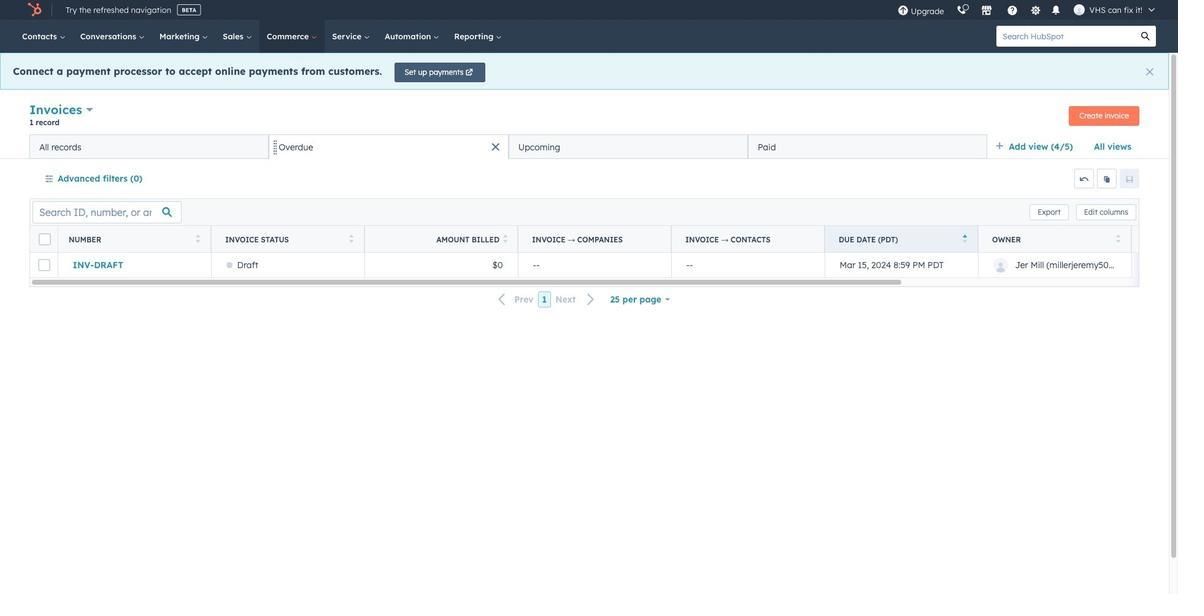 Task type: describe. For each thing, give the bounding box(es) containing it.
press to sort. image for 3rd press to sort. element
[[504, 234, 508, 243]]

2 press to sort. element from the left
[[349, 234, 354, 245]]

3 column header from the left
[[1132, 226, 1179, 253]]

Search HubSpot search field
[[997, 26, 1136, 47]]

marketplaces image
[[982, 6, 993, 17]]

press to sort. image for fourth press to sort. element from right
[[196, 234, 200, 243]]

close image
[[1147, 68, 1154, 76]]

press to sort. image for 2nd press to sort. element from the left
[[349, 234, 354, 243]]

4 press to sort. element from the left
[[1117, 234, 1121, 245]]



Task type: vqa. For each thing, say whether or not it's contained in the screenshot.
the Descending sort. Press to sort ascending. icon
no



Task type: locate. For each thing, give the bounding box(es) containing it.
press to sort. image
[[196, 234, 200, 243], [504, 234, 508, 243]]

ascending sort. press to sort descending. image
[[963, 234, 968, 243]]

column header
[[518, 226, 672, 253], [672, 226, 826, 253], [1132, 226, 1179, 253]]

0 horizontal spatial press to sort. image
[[196, 234, 200, 243]]

press to sort. image for fourth press to sort. element from the left
[[1117, 234, 1121, 243]]

press to sort. image
[[349, 234, 354, 243], [1117, 234, 1121, 243]]

1 press to sort. element from the left
[[196, 234, 200, 245]]

ascending sort. press to sort descending. element
[[963, 234, 968, 245]]

1 horizontal spatial press to sort. image
[[504, 234, 508, 243]]

1 press to sort. image from the left
[[196, 234, 200, 243]]

1 column header from the left
[[518, 226, 672, 253]]

menu
[[892, 0, 1164, 20]]

2 press to sort. image from the left
[[1117, 234, 1121, 243]]

0 horizontal spatial press to sort. image
[[349, 234, 354, 243]]

alert
[[0, 53, 1170, 90]]

jer mill image
[[1074, 4, 1085, 15]]

3 press to sort. element from the left
[[504, 234, 508, 245]]

1 horizontal spatial press to sort. image
[[1117, 234, 1121, 243]]

banner
[[29, 101, 1140, 134]]

1 press to sort. image from the left
[[349, 234, 354, 243]]

2 press to sort. image from the left
[[504, 234, 508, 243]]

Search ID, number, or amount billed search field
[[33, 201, 182, 223]]

2 column header from the left
[[672, 226, 826, 253]]

pagination navigation
[[491, 292, 603, 308]]

press to sort. element
[[196, 234, 200, 245], [349, 234, 354, 245], [504, 234, 508, 245], [1117, 234, 1121, 245]]



